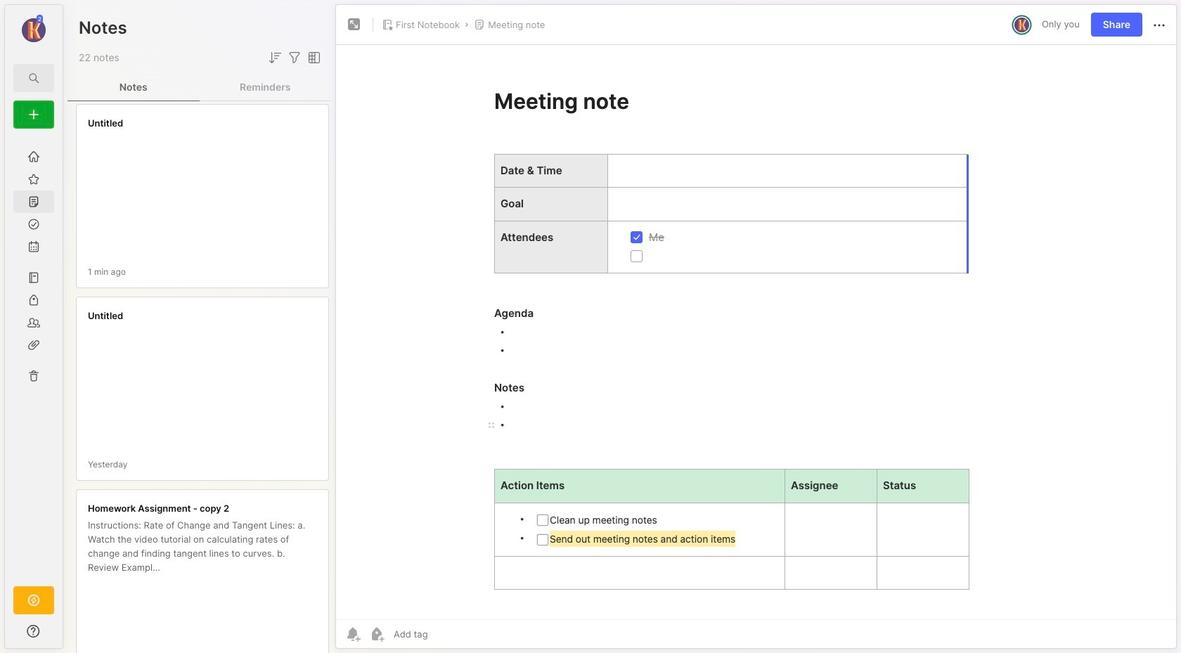 Task type: vqa. For each thing, say whether or not it's contained in the screenshot.
MAIN element
yes



Task type: describe. For each thing, give the bounding box(es) containing it.
View options field
[[303, 49, 323, 66]]

More actions field
[[1151, 16, 1168, 34]]

kendall parks avatar image
[[1015, 17, 1029, 32]]

more actions image
[[1151, 17, 1168, 34]]

Account field
[[5, 13, 63, 44]]

Sort options field
[[266, 49, 283, 66]]

tree inside main element
[[5, 137, 63, 574]]

add filters image
[[286, 49, 303, 66]]

click to expand image
[[62, 627, 72, 644]]



Task type: locate. For each thing, give the bounding box(es) containing it.
note window element
[[335, 4, 1177, 652]]

expand note image
[[346, 16, 363, 33]]

Add filters field
[[286, 49, 303, 66]]

add a reminder image
[[344, 626, 361, 643]]

WHAT'S NEW field
[[5, 620, 63, 643]]

Note Editor text field
[[336, 44, 1176, 619]]

Add tag field
[[392, 628, 498, 640]]

home image
[[27, 150, 41, 164]]

tab list
[[67, 73, 331, 101]]

upgrade image
[[25, 592, 42, 609]]

main element
[[0, 0, 67, 653]]

add tag image
[[368, 626, 385, 643]]

tree
[[5, 137, 63, 574]]

edit search image
[[25, 70, 42, 86]]



